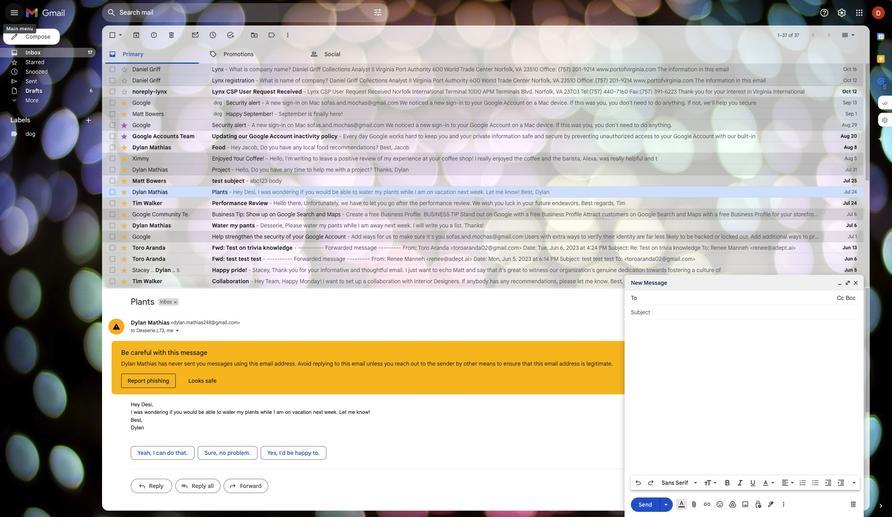 Task type: vqa. For each thing, say whether or not it's contained in the screenshot.
the middle 'any'
yes



Task type: locate. For each thing, give the bounding box(es) containing it.
0 horizontal spatial has
[[158, 361, 167, 368]]

2 vertical spatial information
[[492, 133, 521, 140]]

yes,
[[268, 450, 278, 457]]

aug down aug 8
[[845, 156, 854, 162]]

3 dylan mathias from the top
[[132, 189, 168, 196]]

1 trivia from the left
[[248, 245, 262, 252]]

0 vertical spatial to:
[[703, 245, 710, 252]]

0 vertical spatial jul 6
[[848, 211, 858, 217]]

out right reach
[[411, 361, 420, 368]]

go
[[389, 200, 395, 207]]

bcc link
[[847, 294, 856, 303]]

desi, inside hey desi, i was wondering if you would be able to water my plants while i am on vacation next week. let me know! best, dylan
[[142, 402, 153, 408]]

1 vertical spatial if
[[170, 410, 172, 416]]

dylan inside be careful with this message dylan mathias has never sent you messages using this email address. avoid replying to this email unless you reach out to the sender by other means to ensure that this email address is legitimate.
[[121, 361, 135, 368]]

1 horizontal spatial desi,
[[245, 189, 257, 196]]

0 vertical spatial water
[[359, 189, 374, 196]]

4 business from the left
[[732, 211, 754, 218]]

2 vertical spatial matt
[[454, 267, 465, 274]]

mathias for plants
[[148, 189, 168, 196]]

do right can
[[167, 450, 174, 457]]

really right shop!
[[478, 155, 492, 162]]

has inside row
[[490, 278, 499, 285]]

tim walker for collaboration - hey team, happy monday! i want to set up a collaboration with interior designers. if anybody has any recommendations, please let me know. best, tim walker architect sonder architecture
[[132, 278, 162, 285]]

2 row from the top
[[102, 75, 864, 86]]

0 vertical spatial able
[[340, 189, 351, 196]]

reply down can
[[149, 483, 164, 490]]

1 horizontal spatial a
[[266, 99, 270, 107]]

2 business from the left
[[381, 211, 404, 218]]

free
[[369, 211, 380, 218], [531, 211, 541, 218], [720, 211, 730, 218]]

able inside row
[[340, 189, 351, 196]]

23510 up blvd.
[[524, 66, 539, 73]]

mathias for food
[[150, 144, 171, 151]]

plants inside hey desi, i was wondering if you would be able to water my plants while i am on vacation next week. let me know! best, dylan
[[245, 410, 259, 416]]

1 horizontal spatial 2023
[[567, 245, 579, 252]]

phishing
[[147, 378, 169, 385]]

1 pants from the left
[[240, 222, 255, 229]]

locked
[[722, 233, 739, 241]]

time
[[294, 166, 306, 174]]

sent
[[26, 78, 37, 85]]

norfolk
[[393, 88, 411, 95]]

need right don't on the right of the page
[[620, 122, 633, 129]]

20
[[852, 133, 858, 139]]

2 vertical spatial any
[[501, 278, 510, 285]]

jul 6 up jul 1 on the right top of the page
[[847, 223, 858, 229]]

cc
[[838, 295, 845, 302]]

would down looks
[[184, 410, 197, 416]]

1 horizontal spatial request
[[346, 88, 367, 95]]

the
[[515, 155, 523, 162], [553, 155, 562, 162], [410, 200, 418, 207], [255, 233, 263, 241], [428, 361, 436, 368]]

knowledge
[[263, 245, 293, 252], [674, 245, 701, 252]]

it's right "sure"
[[427, 233, 435, 241]]

to: up genuine
[[616, 256, 623, 263]]

hey inside hey desi, i was wondering if you would be able to water my plants while i am on vacation next week. let me know! best, dylan
[[131, 402, 140, 408]]

tim
[[132, 200, 142, 207], [617, 200, 626, 207], [132, 278, 142, 285], [625, 278, 634, 285]]

our right witness
[[550, 267, 559, 274]]

1 horizontal spatial message
[[323, 256, 346, 263]]

1 for matt bowers
[[856, 111, 858, 117]]

1 dylan mathias from the top
[[132, 144, 171, 151]]

..
[[151, 267, 154, 274], [173, 267, 175, 274]]

va for 23510
[[516, 66, 523, 73]]

labels image
[[268, 31, 276, 39]]

toro aranda for fwd: test on trivia knowledge - ---------- forwarded message --------- from: toro aranda <toroaranda02@gmail.com> date: tue, jun 6, 2023 at 4:24 pm subject: re: test on trivia knowledge to: renee manneh <renee@adept.ai>
[[132, 245, 166, 252]]

0 vertical spatial tim walker
[[132, 200, 162, 207]]

0 horizontal spatial week.
[[325, 410, 338, 416]]

dog inside dog happy september! - september is finally here!
[[214, 111, 222, 117]]

0 vertical spatial safe
[[523, 133, 534, 140]]

dog inside labels navigation
[[26, 130, 35, 138]]

1 vertical spatial safe
[[206, 378, 217, 385]]

13 up "sep 1"
[[854, 100, 858, 106]]

1 vertical spatial vacation
[[293, 410, 312, 416]]

13 for google
[[854, 100, 858, 106]]

oct 12 for what is name of company? daniel griff collections analyst ii virginia port authority 600 world trade center norfolk, va 23510 office: (757) 201-9214 www.portofvirginia.com the information in this email
[[844, 77, 858, 83]]

0 vertical spatial trade
[[461, 66, 475, 73]]

2 horizontal spatial am
[[418, 189, 426, 196]]

best, inside hey desi, i was wondering if you would be able to water my plants while i am on vacation next week. let me know! best, dylan
[[131, 418, 143, 424]]

inbox inside labels navigation
[[26, 49, 41, 56]]

0 horizontal spatial would
[[184, 410, 197, 416]]

1 csp from the left
[[227, 88, 238, 95]]

1 daniel griff from the top
[[132, 66, 161, 73]]

matt for jul 25
[[132, 178, 145, 185]]

reply inside reply all link
[[192, 483, 207, 490]]

dylan mathias for plants - hey desi, i was wondering if you would be able to water my plants while i am on vacation next week. let me know! best, dylan
[[132, 189, 168, 196]]

0 horizontal spatial plants
[[131, 297, 155, 307]]

any down "great"
[[501, 278, 510, 285]]

happy
[[295, 450, 312, 457]]

2 matt bowers from the top
[[132, 178, 166, 185]]

1 vertical spatial alert
[[235, 122, 246, 129]]

0 horizontal spatial know!
[[357, 410, 370, 416]]

google up far
[[638, 211, 657, 218]]

business
[[424, 211, 450, 218]]

stand
[[461, 211, 475, 218]]

business down future in the right top of the page
[[542, 211, 565, 218]]

am inside hey desi, i was wondering if you would be able to water my plants while i am on vacation next week. let me know! best, dylan
[[277, 410, 284, 416]]

13 row from the top
[[102, 198, 864, 209]]

0 horizontal spatial add
[[352, 233, 362, 241]]

received down the name
[[277, 88, 302, 95]]

201-
[[573, 66, 584, 73], [610, 77, 621, 84]]

1 vertical spatial port
[[433, 77, 444, 84]]

jul 24 for hello there, unfortunately, we have to let you go after the performance review. we wish you luck in your future endeavors. best regards, tim
[[844, 200, 858, 206]]

was down "abc123"
[[261, 189, 271, 196]]

that inside be careful with this message dylan mathias has never sent you messages using this email address. avoid replying to this email unless you reach out to the sender by other means to ensure that this email address is legitimate.
[[523, 361, 533, 368]]

,
[[164, 328, 166, 334]]

at left 4:24
[[581, 245, 586, 252]]

users
[[525, 233, 540, 241]]

1 vertical spatial next
[[385, 222, 396, 229]]

1 horizontal spatial date:
[[524, 245, 537, 252]]

19 row from the top
[[102, 265, 864, 276]]

0 horizontal spatial want
[[326, 278, 338, 285]]

1 horizontal spatial the
[[695, 77, 705, 84]]

0 vertical spatial date:
[[524, 245, 537, 252]]

1 horizontal spatial analyst
[[389, 77, 408, 84]]

bulleted list ‪(⌘⇧8)‬ image
[[812, 480, 820, 488]]

jul 6
[[848, 211, 858, 217], [847, 223, 858, 229]]

0 horizontal spatial our
[[239, 133, 248, 140]]

lynx for lynx csp user request received - lynx csp user request received norfolk international terminal 1000 apm terminals blvd. norfolk, va 23703 tel:(757) 440-7160 fax:(757) 391-6223 thank you for your interest in virginia international
[[212, 88, 225, 95]]

2 free from the left
[[531, 211, 541, 218]]

italic ‪(⌘i)‬ image
[[737, 480, 745, 488]]

0 horizontal spatial received
[[277, 88, 302, 95]]

plants inside row
[[384, 189, 399, 196]]

with inside be careful with this message dylan mathias has never sent you messages using this email address. avoid replying to this email unless you reach out to the sender by other means to ensure that this email address is legitimate.
[[153, 349, 166, 357]]

1 reply from the left
[[149, 483, 164, 490]]

renee
[[711, 245, 727, 252], [388, 256, 403, 263]]

None text field
[[641, 292, 838, 305]]

sure, no problem.
[[205, 450, 251, 457]]

6 inside labels navigation
[[90, 88, 93, 94]]

secure
[[740, 99, 757, 107], [546, 133, 563, 140]]

to right "great"
[[523, 267, 528, 274]]

1 vertical spatial office:
[[578, 77, 594, 84]]

23510 up 23703
[[561, 77, 576, 84]]

writing
[[294, 155, 312, 162]]

1 ways from the left
[[363, 233, 376, 241]]

5 inside stacey .. dylan .. 5
[[177, 268, 180, 274]]

that inside row
[[488, 267, 498, 274]]

7 row from the top
[[102, 131, 864, 142]]

2 coffee from the left
[[524, 155, 541, 162]]

1 horizontal spatial trade
[[498, 77, 512, 84]]

None search field
[[102, 3, 389, 22]]

0 horizontal spatial port
[[396, 66, 407, 73]]

support image
[[820, 8, 830, 18]]

fwd: for fwd: test test test - ---------- forwarded message --------- from: renee manneh <renee@adept.ai> date: mon, jun 5, 2023 at 6:14 pm subject: test test test to: <toroaranda02@gmail.com>
[[212, 256, 225, 263]]

1 vertical spatial am
[[361, 222, 369, 229]]

6
[[90, 88, 93, 94], [855, 211, 858, 217], [855, 223, 858, 229], [855, 256, 858, 262]]

really
[[478, 155, 492, 162], [611, 155, 625, 162]]

1 horizontal spatial coffee
[[524, 155, 541, 162]]

6 row from the top
[[102, 120, 864, 131]]

1 vertical spatial 12
[[853, 89, 858, 95]]

to down looks safe button
[[217, 410, 221, 416]]

inbox
[[26, 49, 41, 56], [160, 299, 172, 305]]

wondering inside row
[[272, 189, 299, 196]]

prove
[[810, 233, 825, 241]]

0 vertical spatial <toroaranda02@gmail.com>
[[451, 245, 522, 252]]

24 for hello there, unfortunately, we have to let you go after the performance review. we wish you luck in your future endeavors. best regards, tim
[[852, 200, 858, 206]]

-
[[225, 66, 228, 73], [256, 77, 259, 84], [304, 88, 306, 95], [262, 99, 264, 107], [275, 111, 277, 118], [248, 122, 250, 129], [339, 133, 342, 140], [227, 144, 230, 151], [266, 155, 268, 162], [232, 166, 234, 174], [246, 178, 249, 185], [229, 189, 232, 196], [270, 200, 272, 207], [342, 211, 345, 218], [257, 222, 259, 229], [348, 233, 350, 241], [294, 245, 297, 252], [298, 245, 301, 252], [301, 245, 304, 252], [304, 245, 306, 252], [306, 245, 309, 252], [309, 245, 311, 252], [311, 245, 314, 252], [314, 245, 316, 252], [316, 245, 319, 252], [319, 245, 322, 252], [322, 245, 324, 252], [379, 245, 381, 252], [381, 245, 384, 252], [384, 245, 386, 252], [386, 245, 389, 252], [389, 245, 391, 252], [391, 245, 394, 252], [394, 245, 397, 252], [397, 245, 399, 252], [399, 245, 402, 252], [263, 256, 266, 263], [267, 256, 270, 263], [270, 256, 272, 263], [272, 256, 275, 263], [275, 256, 277, 263], [277, 256, 280, 263], [280, 256, 283, 263], [283, 256, 285, 263], [285, 256, 288, 263], [288, 256, 290, 263], [290, 256, 293, 263], [347, 256, 350, 263], [350, 256, 352, 263], [352, 256, 355, 263], [355, 256, 358, 263], [358, 256, 360, 263], [360, 256, 363, 263], [363, 256, 365, 263], [365, 256, 368, 263], [368, 256, 370, 263], [249, 267, 251, 274], [251, 278, 253, 285]]

0 horizontal spatial 37
[[783, 32, 788, 38]]

hello,
[[270, 155, 284, 162], [236, 166, 250, 174]]

1 vertical spatial while
[[344, 222, 357, 229]]

ways down away
[[363, 233, 376, 241]]

aranda for fwd: test test test
[[146, 256, 166, 263]]

va for 23703
[[556, 88, 563, 95]]

indent more ‪(⌘])‬ image
[[838, 480, 846, 488]]

test right re:
[[640, 245, 651, 252]]

va
[[516, 66, 523, 73], [553, 77, 560, 84], [556, 88, 563, 95]]

has left never
[[158, 361, 167, 368]]

apm
[[483, 88, 495, 95]]

1 row from the top
[[102, 64, 864, 75]]

0 horizontal spatial trivia
[[248, 245, 262, 252]]

to left verify
[[582, 233, 587, 241]]

11 row from the top
[[102, 176, 864, 187]]

sans serif option
[[661, 480, 693, 488]]

plants for plants - hey desi, i was wondering if you would be able to water my plants while i am on vacation next week. let me know! best, dylan
[[212, 189, 228, 196]]

0 horizontal spatial knowledge
[[263, 245, 293, 252]]

reply inside reply link
[[149, 483, 164, 490]]

indent less ‪(⌘[)‬ image
[[825, 480, 833, 488]]

jul for project - hello, do you have any time to help me with a project? thanks, dylan
[[846, 167, 852, 173]]

jul 24, 2023, 3:49 pm cell
[[765, 319, 810, 327]]

wondering inside hey desi, i was wondering if you would be able to water my plants while i am on vacation next week. let me know! best, dylan
[[144, 410, 168, 416]]

noticed up hard
[[395, 122, 415, 129]]

trivia down strengthen
[[248, 245, 262, 252]]

add to tasks image
[[227, 31, 235, 39]]

2 .. from the left
[[173, 267, 175, 274]]

dedication
[[619, 267, 646, 274]]

10 row from the top
[[102, 164, 864, 176]]

2 profile from the left
[[755, 211, 772, 218]]

my inside hey desi, i was wondering if you would be able to water my plants while i am on vacation next week. let me know! best, dylan
[[237, 410, 244, 416]]

1 vertical spatial matt bowers
[[132, 178, 166, 185]]

1 .. from the left
[[151, 267, 154, 274]]

(757)
[[559, 66, 571, 73], [596, 77, 609, 84]]

None checkbox
[[109, 31, 117, 39], [109, 65, 117, 73], [109, 77, 117, 85], [109, 88, 117, 96], [109, 99, 117, 107], [109, 110, 117, 118], [109, 144, 117, 152], [109, 166, 117, 174], [109, 200, 117, 207], [109, 255, 117, 263], [109, 267, 117, 275], [109, 278, 117, 286], [109, 31, 117, 39], [109, 65, 117, 73], [109, 77, 117, 85], [109, 88, 117, 96], [109, 99, 117, 107], [109, 110, 117, 118], [109, 144, 117, 152], [109, 166, 117, 174], [109, 200, 117, 207], [109, 255, 117, 263], [109, 267, 117, 275], [109, 278, 117, 286]]

was inside hey desi, i was wondering if you would be able to water my plants while i am on vacation next week. let me know! best, dylan
[[134, 410, 143, 416]]

5 row from the top
[[102, 109, 864, 120]]

0 vertical spatial matt bowers
[[132, 111, 164, 118]]

1 horizontal spatial if
[[301, 189, 304, 196]]

just
[[409, 267, 418, 274]]

tab list containing primary
[[102, 45, 871, 64]]

help down leave
[[314, 166, 325, 174]]

has
[[490, 278, 499, 285], [158, 361, 167, 368]]

coffee left shop!
[[442, 155, 458, 162]]

4 dylan mathias from the top
[[132, 222, 171, 229]]

accounts
[[153, 133, 179, 140]]

oct 12 up sep 13
[[843, 89, 858, 95]]

2 toro aranda from the top
[[132, 256, 166, 263]]

0 vertical spatial jul 24
[[845, 189, 858, 195]]

plants inside row
[[212, 189, 228, 196]]

plants - hey desi, i was wondering if you would be able to water my plants while i am on vacation next week. let me know! best, dylan
[[212, 189, 550, 196]]

3 row from the top
[[102, 86, 864, 97]]

you inside hey desi, i was wondering if you would be able to water my plants while i am on vacation next week. let me know! best, dylan
[[174, 410, 182, 416]]

aug for built-
[[842, 133, 851, 139]]

hey for hey desi, i was wondering if you would be able to water my plants while i am on vacation next week. let me know! best, dylan
[[233, 189, 243, 196]]

the
[[658, 66, 668, 73], [695, 77, 705, 84]]

happy left the september!
[[226, 111, 243, 118]]

9 row from the top
[[102, 153, 864, 164]]

norfolk, up blvd.
[[532, 77, 552, 84]]

1 horizontal spatial out
[[477, 211, 485, 218]]

to left desserie.l73
[[131, 328, 135, 334]]

alert up the updating
[[235, 122, 246, 129]]

13 for toro aranda
[[853, 245, 858, 251]]

2 daniel griff from the top
[[132, 77, 161, 84]]

dylan mathias down ximmy
[[132, 166, 168, 174]]

1 vertical spatial ii
[[409, 77, 412, 84]]

inbox up <
[[160, 299, 172, 305]]

matt
[[132, 111, 144, 118], [132, 178, 145, 185], [454, 267, 465, 274]]

promotions tab
[[203, 45, 304, 64]]

port
[[396, 66, 407, 73], [433, 77, 444, 84]]

while inside hey desi, i was wondering if you would be able to water my plants while i am on vacation next week. let me know! best, dylan
[[261, 410, 272, 416]]

up right set
[[355, 278, 362, 285]]

performance
[[212, 200, 247, 207]]

aug for do
[[843, 122, 851, 128]]

1 search from the left
[[297, 211, 315, 218]]

0 vertical spatial alert
[[249, 99, 260, 107]]

0 vertical spatial do
[[261, 144, 268, 151]]

primary tab
[[102, 45, 202, 64]]

oct 12 down 'oct 16'
[[844, 77, 858, 83]]

your left private
[[461, 133, 472, 140]]

1 vertical spatial up
[[355, 278, 362, 285]]

dylan mathias for water my pants - desserie, please water my pants while i am away next week. i will write you a list. thanks!
[[132, 222, 171, 229]]

6 for water my pants - desserie, please water my pants while i am away next week. i will write you a list. thanks!
[[855, 223, 858, 229]]

business
[[212, 211, 235, 218], [381, 211, 404, 218], [542, 211, 565, 218], [732, 211, 754, 218]]

archive image
[[132, 31, 140, 39]]

1 horizontal spatial office:
[[578, 77, 594, 84]]

out.
[[740, 233, 750, 241]]

0 vertical spatial vacation
[[435, 189, 457, 196]]

1 horizontal spatial wondering
[[272, 189, 299, 196]]

let
[[370, 200, 376, 207], [578, 278, 584, 285]]

lynx for lynx - what is company name? daniel griff collections analyst ii virginia port authority 600 world trade center norfolk, va 23510 office: (757) 201-9214 www.portofvirginia.com the information in this email
[[212, 66, 224, 73]]

Subject field
[[632, 309, 858, 317]]

jul for water my pants - desserie, please water my pants while i am away next week. i will write you a list. thanks!
[[847, 223, 854, 229]]

1 vertical spatial out
[[411, 361, 420, 368]]

2 international from the left
[[774, 88, 806, 95]]

1 tim walker from the top
[[132, 200, 162, 207]]

minimize image
[[838, 280, 844, 286]]

dylan right stacey
[[155, 267, 171, 274]]

1 vertical spatial www.portofvirginia.com
[[634, 77, 694, 84]]

looks
[[189, 378, 204, 385]]

fwd: for fwd: test on trivia knowledge - ---------- forwarded message --------- from: toro aranda <toroaranda02@gmail.com> date: tue, jun 6, 2023 at 4:24 pm subject: re: test on trivia knowledge to: renee manneh <renee@adept.ai>
[[212, 245, 225, 252]]

to desserie.l73 , me
[[131, 328, 174, 334]]

if inside row
[[301, 189, 304, 196]]

it's right the "prove"
[[826, 233, 833, 241]]

0 horizontal spatial free
[[369, 211, 380, 218]]

message up informative
[[323, 256, 346, 263]]

water
[[359, 189, 374, 196], [304, 222, 318, 229], [223, 410, 236, 416]]

2 add from the left
[[751, 233, 762, 241]]

was right "alexa,"
[[600, 155, 610, 162]]

toro for fwd: test test test
[[132, 256, 145, 263]]

1 vertical spatial the
[[695, 77, 705, 84]]

would up unfortunately,
[[316, 189, 331, 196]]

norfolk, for blvd.
[[535, 88, 555, 95]]

to inside hey desi, i was wondering if you would be able to water my plants while i am on vacation next week. let me know! best, dylan
[[217, 410, 221, 416]]

1 vertical spatial plants
[[245, 410, 259, 416]]

sep up "sep 1"
[[844, 100, 852, 106]]

be careful with this message dylan mathias has never sent you messages using this email address. avoid replying to this email unless you reach out to the sender by other means to ensure that this email address is legitimate.
[[121, 349, 614, 368]]

tab list up lynx - what is company name? daniel griff collections analyst ii virginia port authority 600 world trade center norfolk, va 23510 office: (757) 201-9214 www.portofvirginia.com the information in this email
[[102, 45, 871, 64]]

row containing noreply-lynx
[[102, 86, 864, 97]]

1 horizontal spatial maps
[[688, 211, 702, 218]]

1 horizontal spatial it's
[[499, 267, 507, 274]]

mathias down ximmy
[[148, 166, 168, 174]]

12 row from the top
[[102, 187, 864, 198]]

2 vertical spatial virginia
[[754, 88, 772, 95]]

new message
[[632, 280, 668, 287]]

has inside be careful with this message dylan mathias has never sent you messages using this email address. avoid replying to this email unless you reach out to the sender by other means to ensure that this email address is legitimate.
[[158, 361, 167, 368]]

17 row from the top
[[102, 243, 864, 254]]

drafts
[[26, 87, 42, 95]]

toro for fwd: test on trivia knowledge
[[132, 245, 145, 252]]

inbox inside 'button'
[[160, 299, 172, 305]]

row
[[102, 64, 864, 75], [102, 75, 864, 86], [102, 86, 864, 97], [102, 97, 864, 109], [102, 109, 864, 120], [102, 120, 864, 131], [102, 131, 864, 142], [102, 142, 864, 153], [102, 153, 864, 164], [102, 164, 864, 176], [102, 176, 864, 187], [102, 187, 864, 198], [102, 198, 864, 209], [102, 209, 864, 220], [102, 220, 864, 231], [102, 231, 864, 243], [102, 243, 864, 254], [102, 254, 864, 265], [102, 265, 864, 276], [102, 276, 864, 287]]

my
[[384, 155, 392, 162], [375, 189, 382, 196], [230, 222, 238, 229], [319, 222, 327, 229], [237, 410, 244, 416]]

sans
[[662, 480, 675, 487]]

for up additional at top right
[[773, 211, 780, 218]]

2 tim walker from the top
[[132, 278, 162, 285]]

collections down the social tab
[[360, 77, 388, 84]]

0 vertical spatial while
[[401, 189, 414, 196]]

6 for business tip: show up on google search and maps - create a free business profile. business tip stand out on google with a free business profile attract customers on google search and maps with a free business profile for your storefront or service
[[855, 211, 858, 217]]

1 maps from the left
[[327, 211, 341, 218]]

lynx - what is company name? daniel griff collections analyst ii virginia port authority 600 world trade center norfolk, va 23510 office: (757) 201-9214 www.portofvirginia.com the information in this email
[[212, 66, 730, 73]]

dylan.mathias248@gmail.com
[[173, 320, 238, 326]]

bowers for jul 25
[[146, 178, 166, 185]]

renee down locked
[[711, 245, 727, 252]]

2 jun 5 from the top
[[845, 279, 858, 284]]

0 vertical spatial at
[[423, 155, 428, 162]]

advanced search options image
[[370, 4, 386, 20]]

dog for dog
[[26, 130, 35, 138]]

message
[[645, 280, 668, 287]]

1 37 from the left
[[783, 32, 788, 38]]

3 ways from the left
[[790, 233, 802, 241]]

1 horizontal spatial inbox
[[160, 299, 172, 305]]

3 free from the left
[[720, 211, 730, 218]]

best, up yeah,
[[131, 418, 143, 424]]

sofas.and.mochas@gmail.com down thanks!
[[447, 233, 524, 241]]

maps up 'hacked'
[[688, 211, 702, 218]]

numbered list ‪(⌘⇧7)‬ image
[[800, 480, 808, 488]]

sep for a new sign-in on mac sofas.and.mochas@gmail.com we noticed a new sign-in to your google account on a mac device. if this was you, you don't need to do anything. if not, we'll help you secure
[[844, 100, 852, 106]]

tab list
[[871, 26, 893, 489], [102, 45, 871, 64]]

with down positive
[[335, 166, 346, 174]]

2 horizontal spatial do
[[655, 99, 662, 107]]

2023
[[567, 245, 579, 252], [519, 256, 532, 263]]

jul for help strengthen the security of your google account - add ways for us to make sure it's you sofas.and.mochas@gmail.com users with extra ways to verify their identity are far less likely to be hacked or locked out. add additional ways to prove it's
[[849, 234, 855, 240]]

1 matt bowers from the top
[[132, 111, 164, 118]]

compose
[[26, 33, 50, 40]]

daniel
[[132, 66, 148, 73], [293, 66, 309, 73], [132, 77, 148, 84], [330, 77, 346, 84]]

1 request from the left
[[253, 88, 276, 95]]

jun 13
[[843, 245, 858, 251]]

matt down fwd: test test test - ---------- forwarded message --------- from: renee manneh <renee@adept.ai> date: mon, jun 5, 2023 at 6:14 pm subject: test test test to: <toroaranda02@gmail.com>
[[454, 267, 465, 274]]

15 row from the top
[[102, 220, 864, 231]]

office:
[[540, 66, 557, 73], [578, 77, 594, 84]]

1 horizontal spatial ..
[[173, 267, 175, 274]]

private
[[473, 133, 491, 140]]

me inside hey desi, i was wondering if you would be able to water my plants while i am on vacation next week. let me know! best, dylan
[[348, 410, 355, 416]]

walker down dedication
[[635, 278, 653, 285]]

add
[[352, 233, 362, 241], [751, 233, 762, 241]]

1 vertical spatial <renee@adept.ai>
[[427, 256, 473, 263]]

safe inside row
[[523, 133, 534, 140]]

underline ‪(⌘u)‬ image
[[750, 480, 758, 488]]

1 horizontal spatial profile
[[755, 211, 772, 218]]

labels heading
[[10, 117, 85, 124]]

1 horizontal spatial received
[[368, 88, 391, 95]]

1 add from the left
[[352, 233, 362, 241]]

sans serif
[[662, 480, 689, 487]]

hey down report
[[131, 402, 140, 408]]

1 fwd: from the top
[[212, 245, 225, 252]]

0 vertical spatial what
[[229, 66, 243, 73]]

with up 'hacked'
[[703, 211, 714, 218]]

reply for reply
[[149, 483, 164, 490]]

0 vertical spatial daniel griff
[[132, 66, 161, 73]]

future
[[536, 200, 551, 207]]

is up registration
[[244, 66, 248, 73]]

2 reply from the left
[[192, 483, 207, 490]]

oct left 16
[[844, 66, 852, 72]]

know! inside hey desi, i was wondering if you would be able to water my plants while i am on vacation next week. let me know! best, dylan
[[357, 410, 370, 416]]

1 vertical spatial know!
[[357, 410, 370, 416]]

(757) up 23703
[[559, 66, 571, 73]]

oct for email
[[844, 77, 852, 83]]

14 row from the top
[[102, 209, 864, 220]]

business down go
[[381, 211, 404, 218]]

1 vertical spatial analyst
[[389, 77, 408, 84]]

2 dylan mathias from the top
[[132, 166, 168, 174]]

new message dialog
[[625, 275, 865, 518]]

designers.
[[434, 278, 461, 285]]

trade up terminals
[[498, 77, 512, 84]]

1 international from the left
[[413, 88, 444, 95]]

unless
[[367, 361, 383, 368]]

0 horizontal spatial at
[[423, 155, 428, 162]]

on inside hey desi, i was wondering if you would be able to water my plants while i am on vacation next week. let me know! best, dylan
[[285, 410, 291, 416]]

2 vertical spatial while
[[261, 410, 272, 416]]

from: up thoughtful
[[372, 256, 386, 263]]

have right the we
[[350, 200, 362, 207]]

1 vertical spatial do
[[251, 166, 259, 174]]

1 horizontal spatial by
[[565, 133, 571, 140]]

works
[[389, 133, 404, 140]]

2 vertical spatial water
[[223, 410, 236, 416]]

lynx registration - what is name of company? daniel griff collections analyst ii virginia port authority 600 world trade center norfolk, va 23510 office: (757) 201-9214 www.portofvirginia.com the information in this email
[[212, 77, 767, 84]]

row containing google accounts team
[[102, 131, 864, 142]]

identity
[[617, 233, 636, 241]]

to right us
[[393, 233, 398, 241]]

insert photo image
[[742, 501, 750, 509]]

aug 5
[[845, 156, 858, 162]]

1 horizontal spatial reply
[[192, 483, 207, 490]]

main
[[6, 26, 18, 32]]

secure down interest
[[740, 99, 757, 107]]

1 horizontal spatial let
[[578, 278, 584, 285]]

desserie.l73
[[137, 328, 164, 334]]

1 toro aranda from the top
[[132, 245, 166, 252]]

by left other
[[456, 361, 463, 368]]

user
[[239, 88, 252, 95], [333, 88, 345, 95]]

hello
[[274, 200, 287, 207]]

never
[[169, 361, 183, 368]]

out inside row
[[477, 211, 485, 218]]

snoozed
[[26, 68, 48, 75]]

1 vertical spatial date:
[[474, 256, 487, 263]]

1000
[[469, 88, 482, 95]]

griff up company? at the left top of the page
[[310, 66, 321, 73]]

0 vertical spatial world
[[445, 66, 459, 73]]

request down the social tab
[[346, 88, 367, 95]]

performance
[[420, 200, 453, 207]]

5 right pop out icon
[[855, 279, 858, 284]]

1 vertical spatial hello,
[[236, 166, 250, 174]]

maps down unfortunately,
[[327, 211, 341, 218]]

dog inside dog security alert - a new sign-in on mac sofas.and.mochas@gmail.com we noticed a new sign-in to your google account on a mac device. if this was you, you don't need to do anything. if not, we'll help you secure
[[214, 100, 222, 106]]

2 fwd: from the top
[[212, 256, 225, 263]]

google right access
[[674, 133, 692, 140]]

any left local
[[293, 144, 302, 151]]

201- up 23703
[[573, 66, 584, 73]]

the right "enjoyed"
[[515, 155, 523, 162]]

None checkbox
[[109, 121, 117, 129], [109, 132, 117, 140], [109, 155, 117, 163], [109, 177, 117, 185], [109, 188, 117, 196], [109, 211, 117, 219], [109, 222, 117, 230], [109, 233, 117, 241], [109, 244, 117, 252], [109, 121, 117, 129], [109, 132, 117, 140], [109, 155, 117, 163], [109, 177, 117, 185], [109, 188, 117, 196], [109, 211, 117, 219], [109, 222, 117, 230], [109, 233, 117, 241], [109, 244, 117, 252]]

social tab
[[304, 45, 405, 64]]

new up security alert - a new sign-in on mac sofas.and.mochas@gmail.com we noticed a new sign-in to your google account on a mac device. if this was you, you don't need to do anything.
[[435, 99, 445, 107]]

0 horizontal spatial or
[[715, 233, 721, 241]]

built-
[[738, 133, 752, 140]]

dylan mathias
[[132, 144, 171, 151], [132, 166, 168, 174], [132, 189, 168, 196], [132, 222, 171, 229]]

business tip: show up on google search and maps - create a free business profile. business tip stand out on google with a free business profile attract customers on google search and maps with a free business profile for your storefront or service
[[212, 211, 846, 218]]

to right means
[[497, 361, 503, 368]]

free up locked
[[720, 211, 730, 218]]

by inside row
[[565, 133, 571, 140]]

message up sent
[[181, 349, 208, 357]]

2 trivia from the left
[[660, 245, 672, 252]]

snooze image
[[209, 31, 217, 39]]

2 csp from the left
[[321, 88, 331, 95]]

0 horizontal spatial secure
[[546, 133, 563, 140]]

was
[[586, 99, 596, 107], [572, 122, 582, 129], [600, 155, 610, 162], [261, 189, 271, 196], [134, 410, 143, 416]]

insert files using drive image
[[729, 501, 737, 509]]

dog for dog happy september! - september is finally here!
[[214, 111, 222, 117]]

add down water my pants - desserie, please water my pants while i am away next week. i will write you a list. thanks! on the top of the page
[[352, 233, 362, 241]]

account
[[504, 99, 525, 107], [490, 122, 511, 129], [270, 133, 293, 140], [694, 133, 715, 140], [325, 233, 346, 241]]

project?
[[352, 166, 373, 174]]

labels
[[10, 117, 30, 124]]

ii down the social tab
[[372, 66, 375, 73]]

0 vertical spatial secure
[[740, 99, 757, 107]]

help
[[212, 233, 224, 241]]

trade up 1000
[[461, 66, 475, 73]]

the left sender
[[428, 361, 436, 368]]

you
[[696, 88, 705, 95], [609, 99, 619, 107], [729, 99, 738, 107], [595, 122, 605, 129], [439, 133, 448, 140], [269, 144, 278, 151], [260, 166, 269, 174], [305, 189, 315, 196], [378, 200, 387, 207], [495, 200, 504, 207], [440, 222, 449, 229], [436, 233, 445, 241], [289, 267, 298, 274], [197, 361, 206, 368], [385, 361, 394, 368], [174, 410, 182, 416]]

0 horizontal spatial ii
[[372, 66, 375, 73]]

undo ‪(⌘z)‬ image
[[635, 480, 643, 488]]



Task type: describe. For each thing, give the bounding box(es) containing it.
your up updating our google account inactivity policy - every day google works hard to keep you and your private information safe and secure by preventing unauthorized access to your google account with our built-in
[[458, 122, 469, 129]]

be left 'hacked'
[[687, 233, 694, 241]]

google up private
[[470, 122, 489, 129]]

1 vertical spatial trade
[[498, 77, 512, 84]]

starred
[[26, 59, 44, 66]]

bold ‪(⌘b)‬ image
[[724, 480, 732, 488]]

your down 1000
[[472, 99, 483, 107]]

reply all link
[[176, 479, 221, 494]]

2 37 from the left
[[795, 32, 800, 38]]

2 pants from the left
[[328, 222, 343, 229]]

1 vertical spatial security
[[212, 122, 233, 129]]

1 horizontal spatial manneh
[[729, 245, 749, 252]]

1 vertical spatial do
[[641, 122, 648, 129]]

is left the name
[[275, 77, 279, 84]]

to right likely
[[681, 233, 686, 241]]

project
[[212, 166, 230, 174]]

Starred checkbox
[[818, 319, 826, 327]]

culture
[[697, 267, 715, 274]]

to down 1000
[[465, 99, 470, 107]]

1 vertical spatial 2023
[[519, 256, 532, 263]]

to up access
[[635, 122, 640, 129]]

best, right the know.
[[611, 278, 624, 285]]

1 vertical spatial message
[[323, 256, 346, 263]]

to down plants - hey desi, i was wondering if you would be able to water my plants while i am on vacation next week. let me know! best, dylan
[[364, 200, 369, 207]]

sep for september is finally here!
[[846, 111, 855, 117]]

1 jun 5 from the top
[[845, 267, 858, 273]]

hey for hey jacob, do you have any local food recommendations? best, jacob
[[231, 144, 241, 151]]

attach files image
[[691, 501, 699, 509]]

1 horizontal spatial hello,
[[270, 155, 284, 162]]

with down the luck
[[514, 211, 525, 218]]

show
[[246, 211, 260, 218]]

out inside be careful with this message dylan mathias has never sent you messages using this email address. avoid replying to this email unless you reach out to the sender by other means to ensure that this email address is legitimate.
[[411, 361, 420, 368]]

to down the fax:(757)
[[649, 99, 654, 107]]

be up unfortunately,
[[333, 189, 339, 196]]

thanks!
[[465, 222, 484, 229]]

5 down jun 6
[[855, 267, 858, 273]]

16
[[853, 66, 858, 72]]

jul 6 for create a free business profile. business tip stand out on google with a free business profile attract customers on google search and maps with a free business profile for your storefront or service
[[848, 211, 858, 217]]

1 horizontal spatial am
[[361, 222, 369, 229]]

to right access
[[655, 133, 660, 140]]

review.
[[454, 200, 472, 207]]

jun left 6,
[[550, 245, 559, 252]]

12 for what is name of company? daniel griff collections analyst ii virginia port authority 600 world trade center norfolk, va 23510 office: (757) 201-9214 www.portofvirginia.com the information in this email
[[854, 77, 858, 83]]

toro aranda for fwd: test test test - ---------- forwarded message --------- from: renee manneh <renee@adept.ai> date: mon, jun 5, 2023 at 6:14 pm subject: test test test to: <toroaranda02@gmail.com>
[[132, 256, 166, 263]]

inbox link
[[26, 49, 41, 56]]

account up updating our google account inactivity policy - every day google works hard to keep you and your private information safe and secure by preventing unauthorized access to your google account with our built-in
[[490, 122, 511, 129]]

daniel up noreply-
[[132, 77, 148, 84]]

insert signature image
[[768, 501, 776, 509]]

1 horizontal spatial alert
[[249, 99, 260, 107]]

0 horizontal spatial what
[[229, 66, 243, 73]]

0 vertical spatial forwarded
[[326, 245, 353, 252]]

jacob,
[[242, 144, 259, 151]]

2 maps from the left
[[688, 211, 702, 218]]

the inside be careful with this message dylan mathias has never sent you messages using this email address. avoid replying to this email unless you reach out to the sender by other means to ensure that this email address is legitimate.
[[428, 361, 436, 368]]

google up google accounts team
[[132, 122, 151, 129]]

sign- up keep on the top left
[[432, 122, 445, 129]]

0 horizontal spatial let
[[370, 200, 376, 207]]

desi, inside row
[[245, 189, 257, 196]]

your left storefront
[[782, 211, 793, 218]]

griff down the social tab
[[347, 77, 358, 84]]

1 vertical spatial norfolk,
[[532, 77, 552, 84]]

serif
[[676, 480, 689, 487]]

0 horizontal spatial help
[[314, 166, 325, 174]]

25
[[852, 178, 858, 184]]

jul for performance review - hello there, unfortunately, we have to let you go after the performance review. we wish you luck in your future endeavors. best regards, tim
[[844, 200, 851, 206]]

0 vertical spatial 1
[[778, 32, 780, 38]]

wish
[[482, 200, 494, 207]]

1 horizontal spatial 600
[[470, 77, 481, 84]]

0 vertical spatial do
[[655, 99, 662, 107]]

0 vertical spatial need
[[634, 99, 647, 107]]

2 search from the left
[[658, 211, 676, 218]]

interior
[[415, 278, 433, 285]]

best, down works
[[380, 144, 393, 151]]

unauthorized
[[601, 133, 634, 140]]

1 vertical spatial world
[[482, 77, 497, 84]]

more send options image
[[663, 501, 671, 509]]

organization's
[[560, 267, 596, 274]]

1 horizontal spatial pm
[[600, 245, 608, 252]]

address.
[[275, 361, 297, 368]]

row containing ximmy
[[102, 153, 864, 164]]

1 vertical spatial noticed
[[395, 122, 415, 129]]

delete image
[[168, 31, 176, 39]]

toggle split pane mode image
[[842, 31, 850, 39]]

dylan up desserie.l73
[[131, 319, 147, 327]]

yeah, i can do that.
[[138, 450, 188, 457]]

enjoyed
[[212, 155, 232, 162]]

local
[[304, 144, 316, 151]]

toggle confidential mode image
[[755, 501, 763, 509]]

i'm
[[286, 155, 293, 162]]

1 vertical spatial sofas.and.mochas@gmail.com
[[308, 122, 385, 129]]

help strengthen the security of your google account - add ways for us to make sure it's you sofas.and.mochas@gmail.com users with extra ways to verify their identity are far less likely to be hacked or locked out. add additional ways to prove it's
[[212, 233, 833, 241]]

0 vertical spatial up
[[262, 211, 268, 218]]

plants for plants
[[131, 297, 155, 307]]

positive
[[339, 155, 359, 162]]

dylan up google community te.
[[132, 189, 147, 196]]

1 received from the left
[[277, 88, 302, 95]]

for up monday!
[[300, 267, 307, 274]]

24 for hey desi, i was wondering if you would be able to water my plants while i am on vacation next week. let me know! best, dylan
[[853, 189, 858, 195]]

griff down primary tab
[[150, 66, 161, 73]]

0 vertical spatial a
[[266, 99, 270, 107]]

your down keep on the top left
[[430, 155, 441, 162]]

lynx csp user request received - lynx csp user request received norfolk international terminal 1000 apm terminals blvd. norfolk, va 23703 tel:(757) 440-7160 fax:(757) 391-6223 thank you for your interest in virginia international
[[212, 88, 806, 95]]

tim walker for performance review - hello there, unfortunately, we have to let you go after the performance review. we wish you luck in your future endeavors. best regards, tim
[[132, 200, 162, 207]]

1 horizontal spatial secure
[[740, 99, 757, 107]]

to left set
[[340, 278, 345, 285]]

there,
[[288, 200, 303, 207]]

mathias inside be careful with this message dylan mathias has never sent you messages using this email address. avoid replying to this email unless you reach out to the sender by other means to ensure that this email address is legitimate.
[[137, 361, 157, 368]]

dog link
[[26, 130, 35, 138]]

terminal
[[446, 88, 467, 95]]

0 horizontal spatial it's
[[427, 233, 435, 241]]

0 vertical spatial information
[[669, 66, 698, 73]]

show details image
[[175, 329, 180, 333]]

1 horizontal spatial do
[[261, 144, 268, 151]]

account down water my pants - desserie, please water my pants while i am away next week. i will write you a list. thanks! on the top of the page
[[325, 233, 346, 241]]

close image
[[853, 280, 860, 286]]

aug left 8
[[845, 144, 854, 150]]

1 horizontal spatial while
[[344, 222, 357, 229]]

vacation inside row
[[435, 189, 457, 196]]

1 vertical spatial any
[[284, 166, 293, 174]]

safe inside button
[[206, 378, 217, 385]]

the up profile.
[[410, 200, 418, 207]]

write
[[426, 222, 438, 229]]

0 vertical spatial anything.
[[663, 99, 687, 107]]

jun 6
[[845, 256, 858, 262]]

2 test from the left
[[640, 245, 651, 252]]

if inside hey desi, i was wondering if you would be able to water my plants while i am on vacation next week. let me know! best, dylan
[[170, 410, 172, 416]]

your down please
[[293, 233, 304, 241]]

be inside hey desi, i was wondering if you would be able to water my plants while i am on vacation next week. let me know! best, dylan
[[199, 410, 204, 416]]

with down just
[[403, 278, 413, 285]]

12 for lynx csp user request received norfolk international terminal 1000 apm terminals blvd. norfolk, va 23703 tel:(757) 440-7160 fax:(757) 391-6223 thank you for your interest in virginia international
[[853, 89, 858, 95]]

i inside yeah, i can do that. button
[[153, 450, 155, 457]]

finally
[[314, 111, 329, 118]]

keep
[[425, 133, 438, 140]]

google down the luck
[[494, 211, 513, 218]]

1 business from the left
[[212, 211, 235, 218]]

able inside hey desi, i was wondering if you would be able to water my plants while i am on vacation next week. let me know! best, dylan
[[206, 410, 216, 416]]

0 vertical spatial www.portofvirginia.com
[[597, 66, 657, 73]]

2 user from the left
[[333, 88, 345, 95]]

matt bowers for jul 25
[[132, 178, 166, 185]]

1 horizontal spatial we
[[400, 99, 408, 107]]

for left us
[[377, 233, 384, 241]]

fwd: test test test - ---------- forwarded message --------- from: renee manneh <renee@adept.ai> date: mon, jun 5, 2023 at 6:14 pm subject: test test test to: <toroaranda02@gmail.com>
[[212, 256, 696, 263]]

0 horizontal spatial 9214
[[584, 66, 595, 73]]

move to image
[[251, 31, 259, 39]]

18 row from the top
[[102, 254, 864, 265]]

next inside hey desi, i was wondering if you would be able to water my plants while i am on vacation next week. let me know! best, dylan
[[313, 410, 323, 416]]

registration
[[225, 77, 254, 84]]

jul 24 for hey desi, i was wondering if you would be able to water my plants while i am on vacation next week. let me know! best, dylan
[[845, 189, 858, 195]]

row containing stacey
[[102, 265, 864, 276]]

to right time
[[307, 166, 312, 174]]

all
[[208, 483, 214, 490]]

2 horizontal spatial our
[[728, 133, 737, 140]]

1 horizontal spatial (757)
[[596, 77, 609, 84]]

0 horizontal spatial need
[[620, 122, 633, 129]]

fostering
[[669, 267, 691, 274]]

after
[[396, 200, 408, 207]]

0 horizontal spatial virginia
[[376, 66, 395, 73]]

1 horizontal spatial or
[[821, 211, 826, 218]]

oct 16
[[844, 66, 858, 72]]

google up jacob,
[[249, 133, 269, 140]]

daniel up the name
[[293, 66, 309, 73]]

oct for in
[[843, 89, 852, 95]]

more options image
[[782, 501, 787, 509]]

to right reach
[[421, 361, 426, 368]]

1 horizontal spatial up
[[355, 278, 362, 285]]

1 vertical spatial virginia
[[413, 77, 432, 84]]

inbox for inbox 'button'
[[160, 299, 172, 305]]

4:24
[[587, 245, 598, 252]]

0 horizontal spatial authority
[[408, 66, 431, 73]]

2 ways from the left
[[568, 233, 580, 241]]

do inside button
[[167, 450, 174, 457]]

would inside hey desi, i was wondering if you would be able to water my plants while i am on vacation next week. let me know! best, dylan
[[184, 410, 197, 416]]

away
[[371, 222, 384, 229]]

jul 31
[[846, 167, 858, 173]]

4 row from the top
[[102, 97, 864, 109]]

0 vertical spatial port
[[396, 66, 407, 73]]

google left community
[[132, 211, 151, 218]]

water
[[212, 222, 229, 229]]

tip:
[[236, 211, 245, 218]]

jul inside jul 24, 2023, 3:49 pm cell
[[765, 320, 771, 326]]

tim up customers
[[617, 200, 626, 207]]

messages
[[207, 361, 233, 368]]

0 horizontal spatial world
[[445, 66, 459, 73]]

sure
[[415, 233, 426, 241]]

2 horizontal spatial it's
[[826, 233, 833, 241]]

be inside yes, i'd be happy to. button
[[287, 450, 294, 457]]

plants main content
[[102, 26, 871, 518]]

new up keep on the top left
[[421, 122, 431, 129]]

towards
[[647, 267, 667, 274]]

1 vertical spatial what
[[260, 77, 273, 84]]

1 horizontal spatial port
[[433, 77, 444, 84]]

pop out image
[[846, 280, 852, 286]]

collaboration
[[368, 278, 401, 285]]

report phishing button
[[121, 374, 176, 388]]

security alert - a new sign-in on mac sofas.and.mochas@gmail.com we noticed a new sign-in to your google account on a mac device. if this was you, you don't need to do anything.
[[212, 122, 673, 129]]

20 row from the top
[[102, 276, 864, 287]]

google down hello
[[277, 211, 296, 218]]

preventing
[[572, 133, 599, 140]]

1 vertical spatial device.
[[537, 122, 555, 129]]

dog for dog security alert - a new sign-in on mac sofas.and.mochas@gmail.com we noticed a new sign-in to your google account on a mac device. if this was you, you don't need to do anything. if not, we'll help you secure
[[214, 100, 222, 106]]

1 horizontal spatial our
[[550, 267, 559, 274]]

dylan down "experience"
[[395, 166, 409, 174]]

0 horizontal spatial 201-
[[573, 66, 584, 73]]

2 horizontal spatial week.
[[471, 189, 485, 196]]

Message Body text field
[[632, 324, 858, 474]]

report spam image
[[150, 31, 158, 39]]

to right hard
[[419, 133, 424, 140]]

more formatting options image
[[851, 480, 859, 488]]

insert link ‪(⌘k)‬ image
[[704, 501, 712, 509]]

are
[[637, 233, 646, 241]]

0 horizontal spatial hello,
[[236, 166, 250, 174]]

insert emoji ‪(⌘⇧2)‬ image
[[717, 501, 725, 509]]

1 vertical spatial from:
[[372, 256, 386, 263]]

0 vertical spatial from:
[[403, 245, 417, 252]]

to left the "prove"
[[804, 233, 809, 241]]

yes, i'd be happy to.
[[268, 450, 320, 457]]

0 vertical spatial collections
[[322, 66, 351, 73]]

matt for sep 1
[[132, 111, 144, 118]]

vacation inside hey desi, i was wondering if you would be able to water my plants while i am on vacation next week. let me know! best, dylan
[[293, 410, 312, 416]]

0 horizontal spatial trade
[[461, 66, 475, 73]]

the left barista,
[[553, 155, 562, 162]]

mathias for water my pants
[[150, 222, 171, 229]]

0 vertical spatial have
[[280, 144, 292, 151]]

5 down 8
[[855, 156, 858, 162]]

google down google community te.
[[132, 233, 151, 241]]

replying
[[313, 361, 333, 368]]

bowers for sep 1
[[145, 111, 164, 118]]

list.
[[455, 222, 464, 229]]

more image
[[284, 31, 292, 39]]

your up monday!
[[308, 267, 320, 274]]

norfolk, for center
[[495, 66, 515, 73]]

drafts link
[[26, 87, 42, 95]]

to up create
[[353, 189, 358, 196]]

1 knowledge from the left
[[263, 245, 293, 252]]

is left finally
[[308, 111, 312, 118]]

none text field inside new message dialog
[[641, 292, 838, 305]]

dylan down google community te.
[[132, 222, 148, 229]]

16 row from the top
[[102, 231, 864, 243]]

google down unfortunately,
[[305, 233, 324, 241]]

with left built-
[[716, 133, 727, 140]]

aranda for fwd: test on trivia knowledge
[[146, 245, 166, 252]]

1 vertical spatial anything.
[[649, 122, 673, 129]]

labels navigation
[[0, 26, 102, 518]]

to right the replying
[[335, 361, 340, 368]]

desserie,
[[261, 222, 284, 229]]

0 vertical spatial happy
[[226, 111, 243, 118]]

1 for google
[[856, 234, 858, 240]]

jul for plants - hey desi, i was wondering if you would be able to water my plants while i am on vacation next week. let me know! best, dylan
[[845, 189, 851, 195]]

1 vertical spatial <toroaranda02@gmail.com>
[[625, 256, 696, 263]]

great
[[508, 267, 522, 274]]

daniel griff for lynx - what is company name? daniel griff collections analyst ii virginia port authority 600 world trade center norfolk, va 23510 office: (757) 201-9214 www.portofvirginia.com the information in this email
[[132, 66, 161, 73]]

reply all
[[192, 483, 214, 490]]

account down "we'll"
[[694, 133, 715, 140]]

3 business from the left
[[542, 211, 565, 218]]

2 horizontal spatial at
[[581, 245, 586, 252]]

main menu
[[6, 26, 33, 32]]

noreply-lynx
[[132, 88, 167, 95]]

1 user from the left
[[239, 88, 252, 95]]

dylan mathias for food - hey jacob, do you have any local food recommendations? best, jacob
[[132, 144, 171, 151]]

discard draft ‪(⌘⇧d)‬ image
[[850, 501, 858, 509]]

0 horizontal spatial do
[[251, 166, 259, 174]]

jul for business tip: show up on google search and maps - create a free business profile. business tip stand out on google with a free business profile attract customers on google search and maps with a free business profile for your storefront or service
[[848, 211, 854, 217]]

walker for performance review - hello there, unfortunately, we have to let you go after the performance review. we wish you luck in your future endeavors. best regards, tim
[[144, 200, 162, 207]]

strengthen
[[225, 233, 253, 241]]

0 horizontal spatial information
[[492, 133, 521, 140]]

aug for t
[[845, 156, 854, 162]]

dylan inside hey desi, i was wondering if you would be able to water my plants while i am on vacation next week. let me know! best, dylan
[[131, 425, 144, 431]]

jun left 5,
[[502, 256, 512, 263]]

thanks,
[[374, 166, 394, 174]]

report phishing
[[128, 378, 169, 385]]

yes, i'd be happy to. button
[[261, 447, 327, 460]]

Search mail text field
[[120, 9, 351, 17]]

to left echo
[[433, 267, 438, 274]]

daniel down primary
[[132, 66, 148, 73]]

walker for collaboration - hey team, happy monday! i want to set up a collaboration with interior designers. if anybody has any recommendations, please let me know. best, tim walker architect sonder architecture
[[144, 278, 162, 285]]

oct 12 for lynx csp user request received norfolk international terminal 1000 apm terminals blvd. norfolk, va 23703 tel:(757) 440-7160 fax:(757) 391-6223 thank you for your interest in virginia international
[[843, 89, 858, 95]]

aug 20
[[842, 133, 858, 139]]

i'd
[[279, 450, 286, 457]]

jul 6 for desserie, please water my pants while i am away next week. i will write you a list. thanks!
[[847, 223, 858, 229]]

settings image
[[838, 8, 848, 18]]

0 vertical spatial noticed
[[409, 99, 429, 107]]

2 vertical spatial we
[[473, 200, 481, 207]]

sure,
[[205, 450, 218, 457]]

1 free from the left
[[369, 211, 380, 218]]

dylan up future in the right top of the page
[[536, 189, 550, 196]]

sign- up september
[[283, 99, 296, 107]]

1 coffee from the left
[[442, 155, 458, 162]]

sign- down terminal
[[446, 99, 459, 107]]

0 horizontal spatial to:
[[616, 256, 623, 263]]

inbox for inbox link
[[26, 49, 41, 56]]

1 vertical spatial thank
[[272, 267, 288, 274]]

is inside be careful with this message dylan mathias has never sent you messages using this email address. avoid replying to this email unless you reach out to the sender by other means to ensure that this email address is legitimate.
[[582, 361, 586, 368]]

hacked
[[695, 233, 714, 241]]

account down lynx csp user request received - lynx csp user request received norfolk international terminal 1000 apm terminals blvd. norfolk, va 23703 tel:(757) 440-7160 fax:(757) 391-6223 thank you for your interest in virginia international at top
[[504, 99, 525, 107]]

by inside be careful with this message dylan mathias has never sent you messages using this email address. avoid replying to this email unless you reach out to the sender by other means to ensure that this email address is legitimate.
[[456, 361, 463, 368]]

let inside row
[[487, 189, 495, 196]]

let inside hey desi, i was wondering if you would be able to water my plants while i am on vacation next week. let me know! best, dylan
[[340, 410, 347, 416]]

gmail image
[[26, 5, 69, 21]]

service
[[828, 211, 846, 218]]

0 vertical spatial office:
[[540, 66, 557, 73]]

mathias for project
[[148, 166, 168, 174]]

your up business tip: show up on google search and maps - create a free business profile. business tip stand out on google with a free business profile attract customers on google search and maps with a free business profile for your storefront or service
[[523, 200, 534, 207]]

1 horizontal spatial want
[[419, 267, 431, 274]]

account down dog happy september! - september is finally here! on the top left of the page
[[270, 133, 293, 140]]

tab list right jun 6
[[871, 26, 893, 489]]

440-
[[604, 88, 617, 95]]

dylan mathias for project - hello, do you have any time to help me with a project? thanks, dylan
[[132, 166, 168, 174]]

row containing google community te.
[[102, 209, 864, 220]]

us
[[386, 233, 392, 241]]

1 vertical spatial collections
[[360, 77, 388, 84]]

collaboration - hey team, happy monday! i want to set up a collaboration with interior designers. if anybody has any recommendations, please let me know. best, tim walker architect sonder architecture
[[212, 278, 729, 285]]

that.
[[176, 450, 188, 457]]

hey for hey team, happy monday! i want to set up a collaboration with interior designers. if anybody has any recommendations, please let me know. best, tim walker architect sonder architecture
[[255, 278, 264, 285]]

jun down jun 13
[[845, 256, 854, 262]]

for up "we'll"
[[706, 88, 713, 95]]

formatting options toolbar
[[632, 476, 861, 491]]

message inside be careful with this message dylan mathias has never sent you messages using this email address. avoid replying to this email unless you reach out to the sender by other means to ensure that this email address is legitimate.
[[181, 349, 208, 357]]

with up tue,
[[541, 233, 552, 241]]

tim up google community te.
[[132, 200, 142, 207]]

jun up jun 6
[[843, 245, 852, 251]]

ensure
[[504, 361, 521, 368]]

2 received from the left
[[368, 88, 391, 95]]

community
[[152, 211, 181, 218]]

0 vertical spatial the
[[658, 66, 668, 73]]

2 really from the left
[[611, 155, 625, 162]]

the left security
[[255, 233, 263, 241]]

0 vertical spatial security
[[226, 99, 247, 107]]

1 vertical spatial a
[[252, 122, 255, 129]]

endeavors.
[[553, 200, 581, 207]]

8 row from the top
[[102, 142, 864, 153]]

email.
[[390, 267, 404, 274]]

daniel griff for lynx registration - what is name of company? daniel griff collections analyst ii virginia port authority 600 world trade center norfolk, va 23510 office: (757) 201-9214 www.portofvirginia.com the information in this email
[[132, 77, 161, 84]]

can
[[156, 450, 166, 457]]

0 horizontal spatial 23510
[[524, 66, 539, 73]]

2 request from the left
[[346, 88, 367, 95]]

mac up finally
[[309, 99, 320, 107]]

0 vertical spatial help
[[717, 99, 728, 107]]

1 really from the left
[[478, 155, 492, 162]]

0 vertical spatial any
[[293, 144, 302, 151]]

tim down stacey
[[132, 278, 142, 285]]

0 vertical spatial <renee@adept.ai>
[[751, 245, 797, 252]]

2023,
[[780, 320, 792, 326]]

2 horizontal spatial virginia
[[754, 88, 772, 95]]

2 knowledge from the left
[[674, 245, 701, 252]]

was up preventing
[[572, 122, 582, 129]]

main menu image
[[10, 8, 19, 18]]

your up "we'll"
[[715, 88, 726, 95]]

2 vertical spatial sofas.and.mochas@gmail.com
[[447, 233, 524, 241]]

additional
[[763, 233, 788, 241]]

their
[[604, 233, 616, 241]]

reply for reply all
[[192, 483, 207, 490]]

week. inside hey desi, i was wondering if you would be able to water my plants while i am on vacation next week. let me know! best, dylan
[[325, 410, 338, 416]]

reach
[[395, 361, 410, 368]]

6,
[[561, 245, 565, 252]]

1 test from the left
[[226, 245, 238, 252]]

0 vertical spatial next
[[458, 189, 469, 196]]

new
[[632, 280, 643, 287]]

griff up noreply-lynx
[[150, 77, 161, 84]]

problem.
[[228, 450, 251, 457]]

1 horizontal spatial authority
[[445, 77, 469, 84]]

lynx for lynx registration - what is name of company? daniel griff collections analyst ii virginia port authority 600 world trade center norfolk, va 23510 office: (757) 201-9214 www.portofvirginia.com the information in this email
[[212, 77, 224, 84]]

google right day on the left
[[370, 133, 388, 140]]

dylan mathias cell
[[131, 319, 240, 327]]

jun right minimize 'icon'
[[845, 279, 854, 284]]

search mail image
[[105, 6, 119, 20]]

0 vertical spatial device.
[[551, 99, 569, 107]]

sent
[[184, 361, 195, 368]]

mac up inactivity
[[295, 122, 306, 129]]

0 horizontal spatial (757)
[[559, 66, 571, 73]]

water inside hey desi, i was wondering if you would be able to water my plants while i am on vacation next week. let me know! best, dylan
[[223, 410, 236, 416]]

0 horizontal spatial forwarded
[[294, 256, 322, 263]]

0 horizontal spatial date:
[[474, 256, 487, 263]]

0 horizontal spatial analyst
[[352, 66, 371, 73]]

matt bowers for sep 1
[[132, 111, 164, 118]]

6 for fwd: test test test - ---------- forwarded message --------- from: renee manneh <renee@adept.ai> date: mon, jun 5, 2023 at 6:14 pm subject: test test test to: <toroaranda02@gmail.com>
[[855, 256, 858, 262]]

jul for test subject - abc123 body
[[844, 178, 851, 184]]

redo ‪(⌘y)‬ image
[[648, 480, 656, 488]]

dylan up ximmy
[[132, 144, 148, 151]]

0 horizontal spatial you,
[[583, 122, 594, 129]]

mathias up ,
[[148, 319, 170, 327]]

tim down dedication
[[625, 278, 634, 285]]

1 profile from the left
[[566, 211, 583, 218]]

0 vertical spatial you,
[[597, 99, 608, 107]]

0 vertical spatial subject:
[[609, 245, 630, 252]]

to left leave
[[313, 155, 318, 162]]

to
[[632, 295, 638, 302]]



